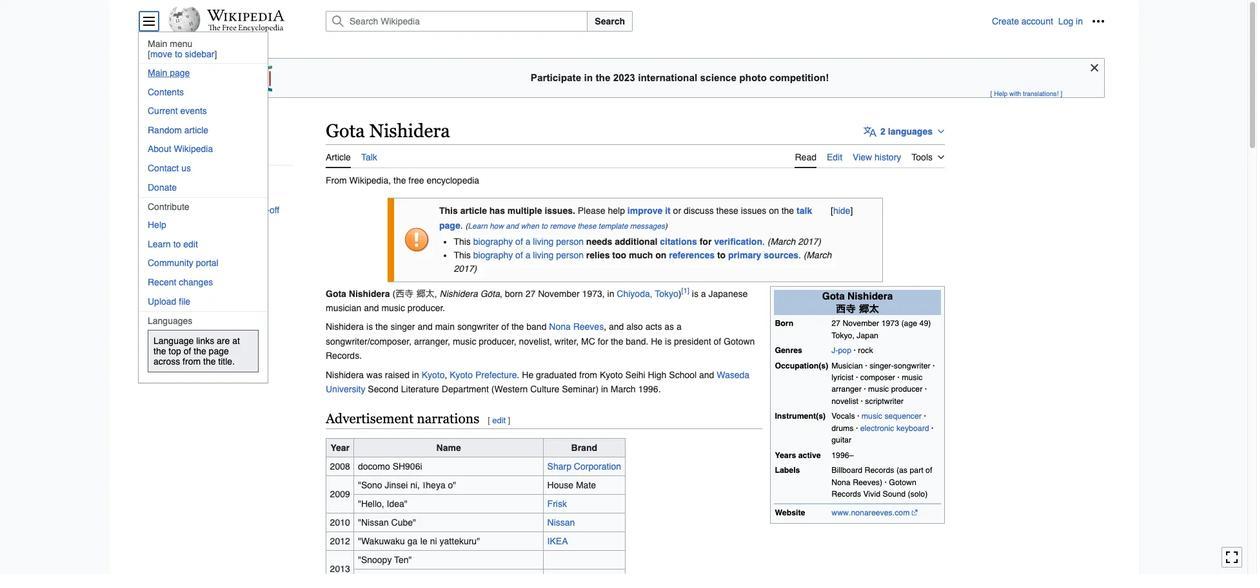 Task type: describe. For each thing, give the bounding box(es) containing it.
in right the 'seminar)'
[[601, 385, 608, 395]]

gotown inside gotown records vivid sound (solo)
[[889, 479, 917, 488]]

nishidera was raised in kyoto , kyoto prefecture . he graduated from kyoto seihi high school and
[[326, 370, 717, 380]]

0 vertical spatial 2017
[[798, 237, 818, 247]]

gota for gota nishidera ( 西寺 郷太 , nishidera gōta , born 27 november 1973, in chiyoda, tokyo ) [1]
[[326, 289, 346, 299]]

"wakuwaku
[[358, 537, 405, 547]]

edit inside gota nishidera element
[[492, 416, 506, 426]]

in right participate
[[584, 72, 593, 83]]

links for external
[[178, 342, 196, 353]]

japan
[[857, 331, 879, 340]]

hide button
[[829, 204, 855, 219]]

fullscreen image
[[1226, 552, 1239, 565]]

from
[[326, 175, 347, 186]]

waseda university
[[326, 370, 750, 395]]

1 vertical spatial programmes
[[177, 234, 227, 244]]

"nissan cube"
[[358, 518, 416, 528]]

the left talk
[[782, 206, 794, 216]]

current events link
[[139, 102, 268, 120]]

to down verification
[[718, 251, 726, 261]]

seminar)
[[562, 385, 599, 395]]

sidebar
[[185, 49, 215, 59]]

and inside , and also acts as a songwriter/composer, arranger, music producer, novelist, writer, mc for the band. he is president of gotown records.
[[609, 322, 624, 333]]

sh906i
[[393, 462, 422, 472]]

a inside , and also acts as a songwriter/composer, arranger, music producer, novelist, writer, mc for the band. he is president of gotown records.
[[677, 322, 682, 333]]

[ for [ edit ]
[[488, 416, 490, 426]]

from wikipedia, the free encyclopedia
[[326, 175, 480, 186]]

books link
[[143, 266, 294, 284]]

march inside march 2017
[[807, 251, 832, 261]]

menu
[[170, 39, 192, 49]]

27 inside 27 november 1973 (age 49) tokyo, japan
[[832, 320, 841, 329]]

genres
[[775, 347, 803, 356]]

verification
[[715, 237, 763, 247]]

1 vertical spatial on
[[656, 251, 667, 261]]

records for vivid
[[832, 491, 862, 500]]

serials
[[143, 306, 170, 316]]

[ for [ help with translations! ]
[[991, 90, 993, 97]]

for inside , and also acts as a songwriter/composer, arranger, music producer, novelist, writer, mc for the band. he is president of gotown records.
[[598, 337, 609, 347]]

0 vertical spatial on
[[769, 206, 779, 216]]

"nissan
[[358, 518, 389, 528]]

nishidera up university
[[326, 370, 364, 380]]

chiyoda,
[[617, 289, 653, 299]]

o"
[[448, 481, 456, 491]]

he inside , and also acts as a songwriter/composer, arranger, music producer, novelist, writer, mc for the band. he is president of gotown records.
[[651, 337, 663, 347]]

the inside , and also acts as a songwriter/composer, arranger, music producer, novelist, writer, mc for the band. he is president of gotown records.
[[611, 337, 624, 347]]

read
[[795, 152, 817, 162]]

.nonareeves
[[849, 509, 893, 518]]

vivid
[[864, 491, 881, 500]]

0 vertical spatial hide
[[184, 151, 201, 161]]

nishidera left gōta
[[440, 289, 478, 299]]

(top)
[[143, 169, 165, 180]]

nishidera is the singer and main songwriter of the band nona reeves
[[326, 322, 604, 333]]

arranger
[[832, 386, 862, 395]]

of inside "language links are at the top of the page across from the title."
[[184, 347, 191, 357]]

, up department
[[445, 370, 447, 380]]

language
[[154, 336, 194, 347]]

contact us link
[[139, 159, 268, 177]]

relies
[[586, 251, 610, 261]]

the free encyclopedia image
[[208, 25, 284, 33]]

27 inside gota nishidera ( 西寺 郷太 , nishidera gōta , born 27 november 1973, in chiyoda, tokyo ) [1]
[[526, 289, 536, 299]]

, up the producer. at the left
[[435, 289, 437, 299]]

reeves
[[573, 322, 604, 333]]

0 vertical spatial ]
[[1061, 90, 1063, 97]]

to inside the main menu move to sidebar
[[175, 49, 182, 59]]

0 horizontal spatial songwriter
[[457, 322, 499, 333]]

improve it link
[[628, 206, 671, 216]]

cube"
[[391, 518, 416, 528]]

talk link
[[361, 144, 377, 167]]

recent changes
[[148, 277, 213, 288]]

gota nishidera main content
[[321, 114, 1105, 575]]

contribute
[[148, 202, 189, 212]]

. left how
[[461, 221, 463, 231]]

guitar
[[832, 436, 852, 445]]

in up literature
[[412, 370, 419, 380]]

nishidera down musician
[[326, 322, 364, 333]]

main page
[[148, 68, 190, 78]]

from inside "language links are at the top of the page across from the title."
[[183, 357, 201, 367]]

in inside personal tools navigation
[[1076, 16, 1083, 26]]

producer
[[892, 386, 923, 395]]

gotown records vivid sound (solo)
[[832, 479, 928, 500]]

also
[[627, 322, 643, 333]]

donate link
[[139, 178, 268, 197]]

, left born on the bottom left of page
[[500, 289, 503, 299]]

language links are at the top of the page across from the title.
[[154, 336, 240, 367]]

edit
[[827, 152, 843, 162]]

and for musician
[[364, 303, 379, 314]]

portal
[[196, 258, 219, 269]]

in inside gota nishidera ( 西寺 郷太 , nishidera gōta , born 27 november 1973, in chiyoda, tokyo ) [1]
[[608, 289, 615, 299]]

top
[[169, 347, 181, 357]]

( up primary sources link
[[768, 237, 771, 247]]

main
[[435, 322, 455, 333]]

band
[[527, 322, 547, 333]]

is inside is a japanese musician and music producer.
[[692, 289, 699, 299]]

radio appearances link
[[143, 248, 294, 266]]

personal tools navigation
[[992, 11, 1109, 32]]

us
[[181, 163, 191, 174]]

page for talk page
[[439, 221, 461, 231]]

0 vertical spatial edit
[[183, 239, 198, 250]]

references
[[669, 251, 715, 261]]

jinsei
[[385, 481, 408, 491]]

the up songwriter/composer,
[[376, 322, 388, 333]]

2023
[[613, 72, 636, 83]]

learn inside . ( learn how and when to remove these template messages )
[[468, 222, 488, 231]]

brand
[[571, 443, 598, 454]]

log in link
[[1059, 16, 1083, 26]]

gota nishidera
[[326, 121, 450, 141]]

the left band
[[512, 322, 524, 333]]

page for main page
[[170, 68, 190, 78]]

november inside 27 november 1973 (age 49) tokyo, japan
[[843, 320, 880, 329]]

0 vertical spatial nona
[[549, 322, 571, 333]]

music for music producer novelist
[[869, 386, 889, 395]]

menu image
[[143, 15, 156, 28]]

0 vertical spatial march
[[771, 237, 796, 247]]

ni
[[430, 537, 437, 547]]

tools
[[912, 152, 933, 162]]

view history
[[853, 152, 902, 162]]

science
[[701, 72, 737, 83]]

wikipedia
[[174, 144, 213, 154]]

. down talk
[[799, 251, 801, 261]]

2017 inside march 2017
[[454, 264, 474, 274]]

nishidera up musician
[[349, 289, 390, 299]]

learn how and when to remove these template messages link
[[468, 222, 665, 231]]

title.
[[218, 357, 235, 367]]

international
[[638, 72, 698, 83]]

this for this biography of a living person relies too much on references to primary sources .
[[454, 251, 471, 261]]

programmes inside tv appearances, specials, one-off guest programmes
[[167, 216, 218, 226]]

encyclopedia
[[427, 175, 480, 186]]

gota nishidera element
[[326, 168, 945, 575]]

the left top on the bottom left of the page
[[154, 347, 166, 357]]

0 horizontal spatial learn
[[148, 239, 171, 250]]

. ( learn how and when to remove these template messages )
[[461, 221, 668, 231]]

(age 49)
[[902, 320, 931, 329]]

these inside . ( learn how and when to remove these template messages )
[[578, 222, 597, 231]]

biography of a living person link for needs
[[473, 237, 584, 247]]

ikea link
[[548, 537, 568, 547]]

gota for gota nishidera 西寺 郷太
[[823, 291, 845, 303]]

narrations inside advertisement narrations 'link'
[[203, 187, 243, 198]]

citations link
[[660, 237, 697, 247]]

advertisement inside advertisement narrations 'link'
[[143, 187, 200, 198]]

of inside , and also acts as a songwriter/composer, arranger, music producer, novelist, writer, mc for the band. he is president of gotown records.
[[714, 337, 722, 347]]

history
[[875, 152, 902, 162]]

drums
[[832, 425, 854, 434]]

and right the school
[[699, 370, 715, 380]]

messages
[[630, 222, 665, 231]]

needs
[[586, 237, 613, 247]]

competition!
[[770, 72, 829, 83]]

docomo
[[358, 462, 390, 472]]

edit link
[[827, 144, 843, 167]]

music sequencer drums
[[832, 413, 922, 434]]

sequencer
[[885, 413, 922, 422]]

1 horizontal spatial help
[[994, 90, 1008, 97]]

create account log in
[[992, 16, 1083, 26]]

culture
[[531, 385, 560, 395]]

additional
[[615, 237, 658, 247]]

(top) link
[[143, 165, 303, 184]]

verification link
[[715, 237, 763, 247]]

this for this biography of a living person needs additional citations for verification . ( march 2017 )
[[454, 237, 471, 247]]

prefecture
[[476, 370, 517, 380]]

songwriter inside singer-songwriter lyricist
[[894, 362, 931, 371]]

random article link
[[139, 121, 268, 139]]

the left "free"
[[394, 175, 406, 186]]

, inside , and also acts as a songwriter/composer, arranger, music producer, novelist, writer, mc for the band. he is president of gotown records.
[[604, 322, 607, 333]]

"sono jinsei ni, īheya o"
[[358, 481, 456, 491]]

living for needs
[[533, 237, 554, 247]]

department
[[442, 385, 489, 395]]

community portal
[[148, 258, 219, 269]]

contents hide
[[143, 151, 201, 161]]

1 vertical spatial he
[[522, 370, 534, 380]]

西寺 inside gota nishidera 西寺 郷太
[[836, 304, 856, 314]]

郷太 inside gota nishidera 西寺 郷太
[[860, 304, 879, 314]]

nona inside billboard records (as part of nona reeves)
[[832, 479, 851, 488]]

西寺 inside gota nishidera ( 西寺 郷太 , nishidera gōta , born 27 november 1973, in chiyoda, tokyo ) [1]
[[396, 289, 414, 299]]

records.
[[326, 351, 362, 361]]

gotown inside , and also acts as a songwriter/composer, arranger, music producer, novelist, writer, mc for the band. he is president of gotown records.
[[724, 337, 755, 347]]

music for music sequencer drums
[[862, 413, 883, 422]]

living for relies
[[533, 251, 554, 261]]

. up primary sources link
[[763, 237, 765, 247]]

novelist
[[832, 397, 859, 407]]

website
[[775, 509, 806, 518]]

create
[[992, 16, 1020, 26]]



Task type: vqa. For each thing, say whether or not it's contained in the screenshot.
"OF" inside Ruler of North Hawaiʻi 1782–1795
no



Task type: locate. For each thing, give the bounding box(es) containing it.
1 vertical spatial main
[[148, 68, 167, 78]]

main left 'menu'
[[148, 39, 167, 49]]

. up second literature department (western culture seminar) in march 1996.
[[517, 370, 520, 380]]

gotown up "waseda"
[[724, 337, 755, 347]]

0 horizontal spatial edit
[[183, 239, 198, 250]]

this biography of a living person relies too much on references to primary sources .
[[454, 251, 801, 261]]

to inside . ( learn how and when to remove these template messages )
[[542, 222, 548, 231]]

references link
[[669, 251, 715, 261]]

0 horizontal spatial ]
[[508, 416, 510, 426]]

0 horizontal spatial 郷太
[[417, 289, 435, 299]]

0 vertical spatial living
[[533, 237, 554, 247]]

gota inside gota nishidera 西寺 郷太
[[823, 291, 845, 303]]

0 vertical spatial programmes
[[167, 216, 218, 226]]

regular programmes link
[[143, 230, 294, 248]]

1 horizontal spatial narrations
[[417, 412, 480, 427]]

mate
[[576, 481, 596, 491]]

contents for contents
[[148, 87, 184, 97]]

and right how
[[506, 222, 519, 231]]

0 horizontal spatial kyoto
[[422, 370, 445, 380]]

on right the much at the top of page
[[656, 251, 667, 261]]

2 living from the top
[[533, 251, 554, 261]]

music inside music producer novelist
[[869, 386, 889, 395]]

ni,
[[411, 481, 420, 491]]

and left also in the bottom of the page
[[609, 322, 624, 333]]

gota for gota nishidera
[[326, 121, 365, 141]]

advertisement inside gota nishidera element
[[326, 412, 414, 427]]

electronic keyboard link
[[861, 425, 930, 434]]

article for this
[[461, 206, 487, 216]]

0 horizontal spatial march
[[611, 385, 636, 395]]

serials link
[[143, 302, 294, 320]]

links left are
[[196, 336, 214, 347]]

is inside , and also acts as a songwriter/composer, arranger, music producer, novelist, writer, mc for the band. he is president of gotown records.
[[665, 337, 672, 347]]

on right issues
[[769, 206, 779, 216]]

contents for contents hide
[[143, 151, 179, 161]]

0 vertical spatial help
[[994, 90, 1008, 97]]

] right edit link at the left bottom
[[508, 416, 510, 426]]

november
[[538, 289, 580, 299], [843, 320, 880, 329]]

1 vertical spatial narrations
[[417, 412, 480, 427]]

Search search field
[[310, 11, 992, 32]]

0 horizontal spatial hide
[[184, 151, 201, 161]]

main for main menu move to sidebar
[[148, 39, 167, 49]]

1 living from the top
[[533, 237, 554, 247]]

Search Wikipedia search field
[[326, 11, 588, 32]]

2
[[881, 126, 886, 137]]

music up singer
[[382, 303, 405, 314]]

log in and more options image
[[1092, 15, 1105, 28]]

in right 1973,
[[608, 289, 615, 299]]

[ left edit link at the left bottom
[[488, 416, 490, 426]]

the left band. on the bottom of the page
[[611, 337, 624, 347]]

1 vertical spatial hide
[[834, 206, 851, 216]]

2 vertical spatial page
[[209, 347, 229, 357]]

to right move
[[175, 49, 182, 59]]

the inside "participate in the 2023 international science photo competition!" link
[[596, 72, 611, 83]]

hide inside dropdown button
[[834, 206, 851, 216]]

march right sources
[[807, 251, 832, 261]]

1 horizontal spatial march
[[771, 237, 796, 247]]

and for singer
[[418, 322, 433, 333]]

yattekuru"
[[440, 537, 480, 547]]

gota up article link
[[326, 121, 365, 141]]

1 horizontal spatial records
[[865, 467, 895, 476]]

0 vertical spatial biography
[[473, 237, 513, 247]]

] right translations! on the right top of page
[[1061, 90, 1063, 97]]

0 vertical spatial advertisement narrations
[[143, 187, 243, 198]]

西寺 up the producer. at the left
[[396, 289, 414, 299]]

references
[[143, 324, 189, 335]]

1 horizontal spatial songwriter
[[894, 362, 931, 371]]

wikipedia image
[[207, 10, 285, 21]]

0 vertical spatial this
[[439, 206, 458, 216]]

0 vertical spatial main
[[148, 39, 167, 49]]

1 vertical spatial page
[[439, 221, 461, 231]]

1 horizontal spatial 郷太
[[860, 304, 879, 314]]

0 horizontal spatial gotown
[[724, 337, 755, 347]]

is up songwriter/composer,
[[367, 322, 373, 333]]

november inside gota nishidera ( 西寺 郷太 , nishidera gōta , born 27 november 1973, in chiyoda, tokyo ) [1]
[[538, 289, 580, 299]]

banner logo image
[[160, 66, 272, 91]]

1 horizontal spatial is
[[665, 337, 672, 347]]

to up radio appearances
[[173, 239, 181, 250]]

3 kyoto from the left
[[600, 370, 623, 380]]

1 vertical spatial records
[[832, 491, 862, 500]]

0 vertical spatial he
[[651, 337, 663, 347]]

0 horizontal spatial 2017
[[454, 264, 474, 274]]

1 horizontal spatial nona
[[832, 479, 851, 488]]

0 vertical spatial from
[[183, 357, 201, 367]]

gotown down (as
[[889, 479, 917, 488]]

from inside gota nishidera element
[[579, 370, 598, 380]]

music down composer
[[869, 386, 889, 395]]

hide image
[[1087, 60, 1103, 76]]

1 vertical spatial biography
[[473, 251, 513, 261]]

page inside "language links are at the top of the page across from the title."
[[209, 347, 229, 357]]

current
[[148, 106, 178, 116]]

1 horizontal spatial 西寺
[[836, 304, 856, 314]]

page down encyclopedia
[[439, 221, 461, 231]]

records for (as
[[865, 467, 895, 476]]

kyoto prefecture link
[[450, 370, 517, 380]]

1 vertical spatial gotown
[[889, 479, 917, 488]]

1 vertical spatial march
[[807, 251, 832, 261]]

contents up contact
[[143, 151, 179, 161]]

1 biography from the top
[[473, 237, 513, 247]]

2 kyoto from the left
[[450, 370, 473, 380]]

kyoto link
[[422, 370, 445, 380]]

about
[[148, 144, 171, 154]]

īheya
[[423, 481, 446, 491]]

27 up tokyo, on the bottom right of the page
[[832, 320, 841, 329]]

1 vertical spatial help
[[148, 220, 166, 230]]

create account link
[[992, 16, 1054, 26]]

1 vertical spatial contents
[[143, 151, 179, 161]]

this for this article has multiple issues. please help improve it or discuss these issues on the
[[439, 206, 458, 216]]

about wikipedia link
[[139, 140, 268, 158]]

( right sources
[[804, 251, 807, 261]]

0 vertical spatial november
[[538, 289, 580, 299]]

0 vertical spatial is
[[692, 289, 699, 299]]

0 vertical spatial songwriter
[[457, 322, 499, 333]]

waseda university link
[[326, 370, 750, 395]]

acts
[[646, 322, 662, 333]]

primary
[[729, 251, 762, 261]]

narrations up the name
[[417, 412, 480, 427]]

2017 up sources
[[798, 237, 818, 247]]

from up the 'seminar)'
[[579, 370, 598, 380]]

main inside the main menu move to sidebar
[[148, 39, 167, 49]]

for up references
[[700, 237, 712, 247]]

nona up 'writer,'
[[549, 322, 571, 333]]

1996.
[[639, 385, 661, 395]]

person for needs additional
[[556, 237, 584, 247]]

1 vertical spatial ]
[[508, 416, 510, 426]]

1 horizontal spatial ]
[[1061, 90, 1063, 97]]

edit down (western
[[492, 416, 506, 426]]

community
[[148, 258, 193, 269]]

0 vertical spatial advertisement
[[143, 187, 200, 198]]

november left 1973,
[[538, 289, 580, 299]]

from
[[183, 357, 201, 367], [579, 370, 598, 380]]

and for how
[[506, 222, 519, 231]]

1 vertical spatial 郷太
[[860, 304, 879, 314]]

1 horizontal spatial advertisement
[[326, 412, 414, 427]]

page left at
[[209, 347, 229, 357]]

[ left with
[[991, 90, 993, 97]]

0 vertical spatial article
[[184, 125, 209, 135]]

music inside "music sequencer drums"
[[862, 413, 883, 422]]

0 vertical spatial person
[[556, 237, 584, 247]]

view
[[853, 152, 873, 162]]

27
[[526, 289, 536, 299], [832, 320, 841, 329]]

singer
[[391, 322, 415, 333]]

docomo sh906i
[[358, 462, 422, 472]]

2 person from the top
[[556, 251, 584, 261]]

kyoto up department
[[450, 370, 473, 380]]

advertisement up contribute
[[143, 187, 200, 198]]

[ help with translations! ] link
[[991, 90, 1063, 97]]

he down 'acts'
[[651, 337, 663, 347]]

hide up us
[[184, 151, 201, 161]]

help left with
[[994, 90, 1008, 97]]

1 horizontal spatial 2017
[[798, 237, 818, 247]]

labels
[[775, 467, 800, 476]]

at
[[232, 336, 240, 347]]

1 vertical spatial november
[[843, 320, 880, 329]]

1 horizontal spatial page
[[209, 347, 229, 357]]

advertisement narrations inside gota nishidera element
[[326, 412, 480, 427]]

music
[[382, 303, 405, 314], [453, 337, 477, 347], [902, 374, 923, 383], [869, 386, 889, 395], [862, 413, 883, 422]]

music inside is a japanese musician and music producer.
[[382, 303, 405, 314]]

page inside talk page
[[439, 221, 461, 231]]

0 vertical spatial contents
[[148, 87, 184, 97]]

0 horizontal spatial narrations
[[203, 187, 243, 198]]

about wikipedia
[[148, 144, 213, 154]]

2 horizontal spatial is
[[692, 289, 699, 299]]

"wakuwaku ga ie ni yattekuru"
[[358, 537, 480, 547]]

西寺
[[396, 289, 414, 299], [836, 304, 856, 314]]

remove
[[550, 222, 576, 231]]

sharp corporation link
[[548, 462, 621, 472]]

music inside music arranger
[[902, 374, 923, 383]]

kyoto left seihi
[[600, 370, 623, 380]]

the down external links link
[[203, 357, 216, 367]]

0 horizontal spatial is
[[367, 322, 373, 333]]

for
[[700, 237, 712, 247], [598, 337, 609, 347]]

) inside . ( learn how and when to remove these template messages )
[[665, 222, 668, 231]]

house mate
[[548, 481, 596, 491]]

gota nishidera ( 西寺 郷太 , nishidera gōta , born 27 november 1973, in chiyoda, tokyo ) [1]
[[326, 286, 690, 299]]

2 vertical spatial is
[[665, 337, 672, 347]]

2012
[[330, 537, 350, 547]]

1 vertical spatial person
[[556, 251, 584, 261]]

records inside gotown records vivid sound (solo)
[[832, 491, 862, 500]]

search button
[[587, 11, 633, 32]]

郷太 inside gota nishidera ( 西寺 郷太 , nishidera gōta , born 27 november 1973, in chiyoda, tokyo ) [1]
[[417, 289, 435, 299]]

participate in the 2023 international science photo competition! link
[[143, 59, 1105, 97]]

( inside . ( learn how and when to remove these template messages )
[[466, 222, 468, 231]]

1 vertical spatial edit
[[492, 416, 506, 426]]

biography for this biography of a living person needs additional citations for verification . ( march 2017 )
[[473, 237, 513, 247]]

sources
[[764, 251, 799, 261]]

1 biography of a living person link from the top
[[473, 237, 584, 247]]

西寺 up tokyo, on the bottom right of the page
[[836, 304, 856, 314]]

music up producer
[[902, 374, 923, 383]]

keyboard
[[897, 425, 930, 434]]

0 vertical spatial biography of a living person link
[[473, 237, 584, 247]]

郷太 up 27 november 1973 (age 49) tokyo, japan
[[860, 304, 879, 314]]

current events
[[148, 106, 207, 116]]

these down please
[[578, 222, 597, 231]]

contents down main page
[[148, 87, 184, 97]]

template
[[599, 222, 628, 231]]

of inside billboard records (as part of nona reeves)
[[926, 467, 933, 476]]

1 kyoto from the left
[[422, 370, 445, 380]]

0 vertical spatial 27
[[526, 289, 536, 299]]

vocals
[[832, 413, 855, 422]]

recent
[[148, 277, 176, 288]]

0 vertical spatial page
[[170, 68, 190, 78]]

1 vertical spatial 27
[[832, 320, 841, 329]]

1 vertical spatial songwriter
[[894, 362, 931, 371]]

songwriter up producer
[[894, 362, 931, 371]]

from right top on the bottom left of the page
[[183, 357, 201, 367]]

person
[[556, 237, 584, 247], [556, 251, 584, 261]]

1 horizontal spatial these
[[717, 206, 739, 216]]

0 horizontal spatial records
[[832, 491, 862, 500]]

nishidera up 1973
[[848, 291, 893, 303]]

instrument(s)
[[775, 413, 826, 422]]

2 main from the top
[[148, 68, 167, 78]]

1 person from the top
[[556, 237, 584, 247]]

singer-
[[870, 362, 894, 371]]

nishidera up talk link at top left
[[370, 121, 450, 141]]

biography of a living person link for relies
[[473, 251, 584, 261]]

a
[[526, 237, 531, 247], [526, 251, 531, 261], [701, 289, 706, 299], [677, 322, 682, 333]]

biography of a living person link
[[473, 237, 584, 247], [473, 251, 584, 261]]

0 horizontal spatial advertisement
[[143, 187, 200, 198]]

0 vertical spatial records
[[865, 467, 895, 476]]

or
[[673, 206, 681, 216]]

university
[[326, 385, 366, 395]]

( inside gota nishidera ( 西寺 郷太 , nishidera gōta , born 27 november 1973, in chiyoda, tokyo ) [1]
[[393, 289, 396, 299]]

log
[[1059, 16, 1074, 26]]

main for main page
[[148, 68, 167, 78]]

0 vertical spatial 郷太
[[417, 289, 435, 299]]

article inside gota nishidera element
[[461, 206, 487, 216]]

music inside , and also acts as a songwriter/composer, arranger, music producer, novelist, writer, mc for the band. he is president of gotown records.
[[453, 337, 477, 347]]

0 vertical spatial gotown
[[724, 337, 755, 347]]

( left how
[[466, 222, 468, 231]]

music for music arranger
[[902, 374, 923, 383]]

musician
[[326, 303, 362, 314]]

narrations down (top) link
[[203, 187, 243, 198]]

0 vertical spatial for
[[700, 237, 712, 247]]

2 horizontal spatial page
[[439, 221, 461, 231]]

0 horizontal spatial 西寺
[[396, 289, 414, 299]]

nishidera inside gota nishidera 西寺 郷太
[[848, 291, 893, 303]]

1 horizontal spatial gotown
[[889, 479, 917, 488]]

1 vertical spatial these
[[578, 222, 597, 231]]

off
[[270, 205, 280, 216]]

1 horizontal spatial on
[[769, 206, 779, 216]]

contact
[[148, 163, 179, 174]]

links inside "language links are at the top of the page across from the title."
[[196, 336, 214, 347]]

[ inside gota nishidera element
[[488, 416, 490, 426]]

0 horizontal spatial [
[[488, 416, 490, 426]]

learn up radio
[[148, 239, 171, 250]]

article for random
[[184, 125, 209, 135]]

contents
[[148, 87, 184, 97], [143, 151, 179, 161]]

] inside gota nishidera element
[[508, 416, 510, 426]]

with
[[1010, 90, 1022, 97]]

1 vertical spatial nona
[[832, 479, 851, 488]]

and inside is a japanese musician and music producer.
[[364, 303, 379, 314]]

0 horizontal spatial these
[[578, 222, 597, 231]]

how
[[490, 222, 504, 231]]

is down 'as'
[[665, 337, 672, 347]]

years active
[[775, 452, 821, 461]]

in right log
[[1076, 16, 1083, 26]]

nona down 'billboard'
[[832, 479, 851, 488]]

2 horizontal spatial kyoto
[[600, 370, 623, 380]]

1 horizontal spatial advertisement narrations
[[326, 412, 480, 427]]

0 horizontal spatial 27
[[526, 289, 536, 299]]

the right top on the bottom left of the page
[[194, 347, 206, 357]]

reeves)
[[853, 479, 883, 488]]

music down nishidera is the singer and main songwriter of the band nona reeves at the left of the page
[[453, 337, 477, 347]]

as
[[665, 322, 674, 333]]

gota inside gota nishidera ( 西寺 郷太 , nishidera gōta , born 27 november 1973, in chiyoda, tokyo ) [1]
[[326, 289, 346, 299]]

regular
[[143, 234, 174, 244]]

2 vertical spatial march
[[611, 385, 636, 395]]

a inside is a japanese musician and music producer.
[[701, 289, 706, 299]]

and
[[506, 222, 519, 231], [364, 303, 379, 314], [418, 322, 433, 333], [609, 322, 624, 333], [699, 370, 715, 380]]

"snoopy
[[358, 556, 392, 566]]

is right [1]
[[692, 289, 699, 299]]

links up across
[[178, 342, 196, 353]]

2 vertical spatial this
[[454, 251, 471, 261]]

advertisement down second
[[326, 412, 414, 427]]

records up reeves) at bottom right
[[865, 467, 895, 476]]

0 vertical spatial narrations
[[203, 187, 243, 198]]

郷太 up the producer. at the left
[[417, 289, 435, 299]]

]
[[1061, 90, 1063, 97], [508, 416, 510, 426]]

records up www
[[832, 491, 862, 500]]

advertisement narrations down literature
[[326, 412, 480, 427]]

issues.
[[545, 206, 576, 216]]

march up sources
[[771, 237, 796, 247]]

raised
[[385, 370, 410, 380]]

records inside billboard records (as part of nona reeves)
[[865, 467, 895, 476]]

www
[[832, 509, 849, 518]]

narrations inside gota nishidera element
[[417, 412, 480, 427]]

school
[[669, 370, 697, 380]]

advertisement narrations up appearances, at the top left of the page
[[143, 187, 243, 198]]

2 biography of a living person link from the top
[[473, 251, 584, 261]]

0 horizontal spatial nona
[[549, 322, 571, 333]]

0 horizontal spatial advertisement narrations
[[143, 187, 243, 198]]

1 horizontal spatial he
[[651, 337, 663, 347]]

musician
[[832, 362, 863, 371]]

help up regular
[[148, 220, 166, 230]]

person for relies too much on
[[556, 251, 584, 261]]

this biography of a living person needs additional citations for verification . ( march 2017 )
[[454, 237, 821, 247]]

advertisement narrations inside 'link'
[[143, 187, 243, 198]]

is
[[692, 289, 699, 299], [367, 322, 373, 333], [665, 337, 672, 347]]

links for language
[[196, 336, 214, 347]]

27 right born on the bottom left of page
[[526, 289, 536, 299]]

learn to edit
[[148, 239, 198, 250]]

pop
[[839, 347, 852, 356]]

, left also in the bottom of the page
[[604, 322, 607, 333]]

has
[[490, 206, 505, 216]]

hide right talk
[[834, 206, 851, 216]]

and inside . ( learn how and when to remove these template messages )
[[506, 222, 519, 231]]

and up arranger,
[[418, 322, 433, 333]]

j-pop link
[[832, 347, 852, 356]]

edit up appearances
[[183, 239, 198, 250]]

gota up musician
[[326, 289, 346, 299]]

programmes up appearances
[[177, 234, 227, 244]]

1 main from the top
[[148, 39, 167, 49]]

1 vertical spatial living
[[533, 251, 554, 261]]

"hello,
[[358, 499, 384, 510]]

these left issues
[[717, 206, 739, 216]]

2 biography from the top
[[473, 251, 513, 261]]

year
[[331, 443, 350, 454]]

page down move to sidebar button
[[170, 68, 190, 78]]

1 vertical spatial this
[[454, 237, 471, 247]]

1 horizontal spatial hide
[[834, 206, 851, 216]]

biography for this biography of a living person relies too much on references to primary sources .
[[473, 251, 513, 261]]

chiyoda, tokyo link
[[617, 289, 679, 299]]

1 vertical spatial biography of a living person link
[[473, 251, 584, 261]]

0 horizontal spatial page
[[170, 68, 190, 78]]

music sequencer link
[[862, 413, 922, 422]]

( up singer
[[393, 289, 396, 299]]

move
[[150, 49, 172, 59]]

wikipedia,
[[349, 175, 391, 186]]

for right mc
[[598, 337, 609, 347]]

) inside gota nishidera ( 西寺 郷太 , nishidera gōta , born 27 november 1973, in chiyoda, tokyo ) [1]
[[679, 289, 682, 299]]

active
[[799, 452, 821, 461]]

songwriter up the producer,
[[457, 322, 499, 333]]

radio appearances
[[143, 252, 221, 262]]

to right when
[[542, 222, 548, 231]]

1973,
[[582, 289, 605, 299]]

language progressive image
[[864, 125, 877, 138]]

search
[[595, 16, 625, 26]]

march down seihi
[[611, 385, 636, 395]]

0 vertical spatial 西寺
[[396, 289, 414, 299]]



